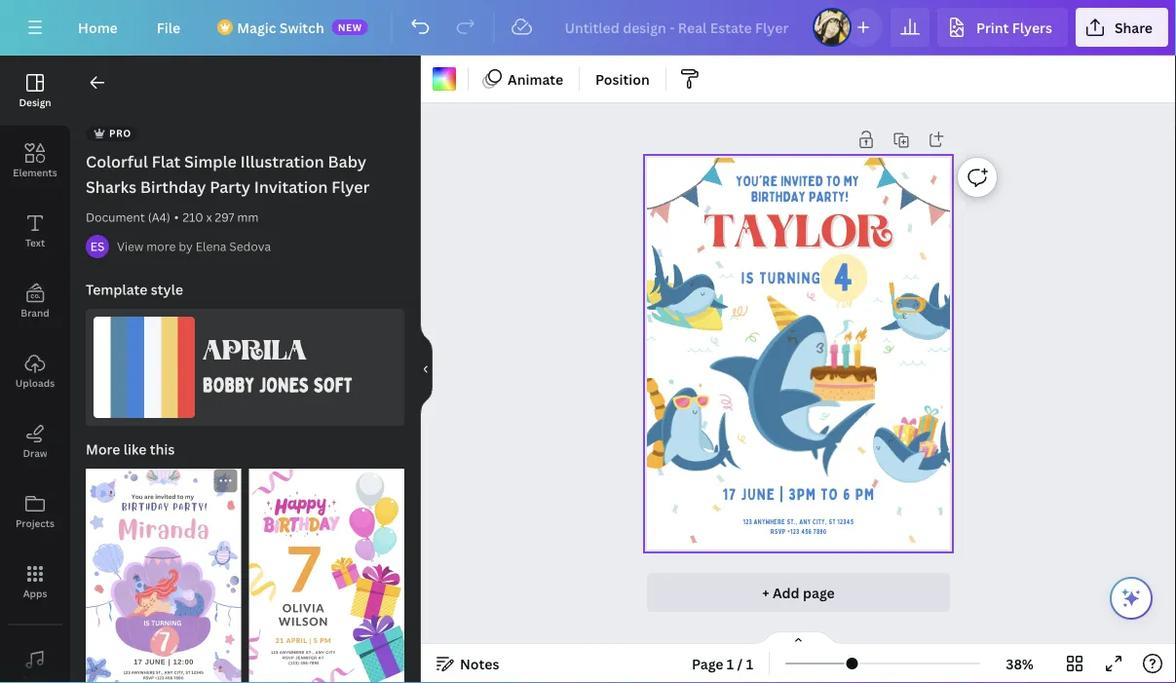 Task type: vqa. For each thing, say whether or not it's contained in the screenshot.
The Magic Media button
no



Task type: describe. For each thing, give the bounding box(es) containing it.
38%
[[1006, 655, 1034, 673]]

more
[[86, 440, 120, 459]]

canva assistant image
[[1120, 587, 1144, 610]]

document (a4)
[[86, 209, 170, 225]]

4
[[834, 253, 857, 299]]

view more by elena sedova
[[117, 238, 271, 254]]

page 1 / 1
[[692, 655, 754, 673]]

+ add page button
[[647, 573, 950, 612]]

brand button
[[0, 266, 70, 336]]

colorful flat simple illustration baby sharks birthday party invitation flyer
[[86, 151, 370, 197]]

turning
[[760, 268, 822, 288]]

colorful
[[86, 151, 148, 172]]

1 vertical spatial to
[[821, 485, 839, 504]]

page
[[692, 655, 724, 673]]

template style
[[86, 280, 183, 299]]

pink orange green festive simple illustration holiday decor happy birthday party invitation flyer image
[[249, 469, 405, 683]]

st.,
[[787, 518, 798, 526]]

flat
[[152, 151, 181, 172]]

+ add page
[[763, 583, 835, 602]]

3pm
[[789, 485, 817, 504]]

add
[[773, 583, 800, 602]]

text button
[[0, 196, 70, 266]]

elena
[[196, 238, 227, 254]]

purple pink illustrated sleeping mermaid happy birthday party invitation flyer image
[[86, 469, 241, 683]]

/
[[738, 655, 743, 673]]

elena sedova image
[[86, 235, 109, 258]]

apps button
[[0, 547, 70, 617]]

invited
[[781, 172, 824, 191]]

print flyers button
[[938, 8, 1068, 47]]

456
[[802, 527, 812, 536]]

jones
[[259, 373, 310, 399]]

show pages image
[[752, 631, 846, 646]]

(a4)
[[148, 209, 170, 225]]

7890
[[814, 527, 827, 536]]

birthday inside colorful flat simple illustration baby sharks birthday party invitation flyer
[[140, 176, 206, 197]]

bobby
[[203, 373, 255, 399]]

birthday party!
[[752, 188, 849, 206]]

view
[[117, 238, 144, 254]]

+123
[[788, 527, 800, 536]]

position
[[596, 70, 650, 88]]

0 vertical spatial to
[[827, 172, 841, 191]]

|
[[780, 485, 785, 504]]

Design title text field
[[549, 8, 805, 47]]

anywhere
[[754, 518, 786, 526]]

new
[[338, 20, 362, 34]]

design button
[[0, 56, 70, 126]]

projects
[[16, 517, 55, 530]]

12345
[[838, 518, 854, 526]]

2 1 from the left
[[746, 655, 754, 673]]

magic
[[237, 18, 276, 37]]

aprila
[[203, 339, 307, 367]]

my
[[844, 172, 860, 191]]

pm
[[856, 485, 876, 504]]

print
[[977, 18, 1009, 37]]

template
[[86, 280, 148, 299]]



Task type: locate. For each thing, give the bounding box(es) containing it.
38% button
[[989, 648, 1052, 679]]

by
[[179, 238, 193, 254]]

invitation
[[254, 176, 328, 197]]

print flyers
[[977, 18, 1053, 37]]

17 june | 3pm to 6 pm
[[723, 485, 876, 504]]

magic switch
[[237, 18, 324, 37]]

123 anywhere st., any city, st 12345 rsvp +123 456 7890
[[744, 518, 854, 536]]

party!
[[809, 188, 849, 206]]

rsvp
[[771, 527, 786, 536]]

home
[[78, 18, 118, 37]]

view more by elena sedova button
[[117, 237, 271, 256]]

simple
[[184, 151, 237, 172]]

1 horizontal spatial birthday
[[752, 188, 807, 206]]

elements button
[[0, 126, 70, 196]]

like
[[124, 440, 147, 459]]

sedova
[[230, 238, 271, 254]]

more
[[147, 238, 176, 254]]

any
[[800, 518, 812, 526]]

pink orange green festive simple illustration holiday decor happy birthday party invitation flyer group
[[249, 457, 405, 683]]

hide image
[[420, 323, 433, 416]]

210 x 297 mm
[[183, 209, 259, 225]]

0 horizontal spatial 1
[[727, 655, 734, 673]]

you're
[[736, 172, 778, 191]]

style
[[151, 280, 183, 299]]

1 horizontal spatial 1
[[746, 655, 754, 673]]

baby
[[328, 151, 367, 172]]

page
[[803, 583, 835, 602]]

notes
[[460, 655, 500, 673]]

to left my
[[827, 172, 841, 191]]

sharks
[[86, 176, 137, 197]]

birthday
[[140, 176, 206, 197], [752, 188, 807, 206]]

#ffffff image
[[433, 67, 456, 91]]

6
[[844, 485, 852, 504]]

document
[[86, 209, 145, 225]]

side panel tab list
[[0, 56, 70, 683]]

mm
[[237, 209, 259, 225]]

+
[[763, 583, 770, 602]]

party
[[210, 176, 250, 197]]

animate
[[508, 70, 564, 88]]

more like this
[[86, 440, 175, 459]]

uploads button
[[0, 336, 70, 407]]

draw button
[[0, 407, 70, 477]]

elena sedova element
[[86, 235, 109, 258]]

main menu bar
[[0, 0, 1177, 56]]

draw
[[23, 446, 47, 460]]

flyer
[[332, 176, 370, 197]]

1
[[727, 655, 734, 673], [746, 655, 754, 673]]

file
[[157, 18, 181, 37]]

brand
[[21, 306, 49, 319]]

flyers
[[1013, 18, 1053, 37]]

x
[[206, 209, 212, 225]]

to
[[827, 172, 841, 191], [821, 485, 839, 504]]

animate button
[[477, 63, 571, 95]]

home link
[[62, 8, 133, 47]]

purple pink illustrated sleeping mermaid happy birthday party invitation flyer group
[[86, 461, 241, 683]]

st
[[829, 518, 836, 526]]

aprila bobby jones soft
[[203, 339, 353, 399]]

you're invited to my
[[736, 172, 860, 191]]

soft
[[314, 373, 353, 399]]

share
[[1115, 18, 1153, 37]]

birthday down flat
[[140, 176, 206, 197]]

city,
[[813, 518, 828, 526]]

210
[[183, 209, 203, 225]]

123
[[744, 518, 753, 526]]

share button
[[1076, 8, 1169, 47]]

text
[[25, 236, 45, 249]]

file button
[[141, 8, 196, 47]]

birthday up taylor
[[752, 188, 807, 206]]

this
[[150, 440, 175, 459]]

uploads
[[15, 376, 55, 389]]

297
[[215, 209, 234, 225]]

is turning
[[742, 268, 822, 288]]

1 right "/"
[[746, 655, 754, 673]]

notes button
[[429, 648, 507, 679]]

0 horizontal spatial birthday
[[140, 176, 206, 197]]

taylor
[[704, 213, 893, 258]]

projects button
[[0, 477, 70, 547]]

elements
[[13, 166, 57, 179]]

illustration
[[240, 151, 324, 172]]

apps
[[23, 587, 47, 600]]

design
[[19, 96, 51, 109]]

is
[[742, 268, 756, 288]]

pro
[[109, 127, 131, 140]]

to left 6
[[821, 485, 839, 504]]

1 1 from the left
[[727, 655, 734, 673]]

1 left "/"
[[727, 655, 734, 673]]



